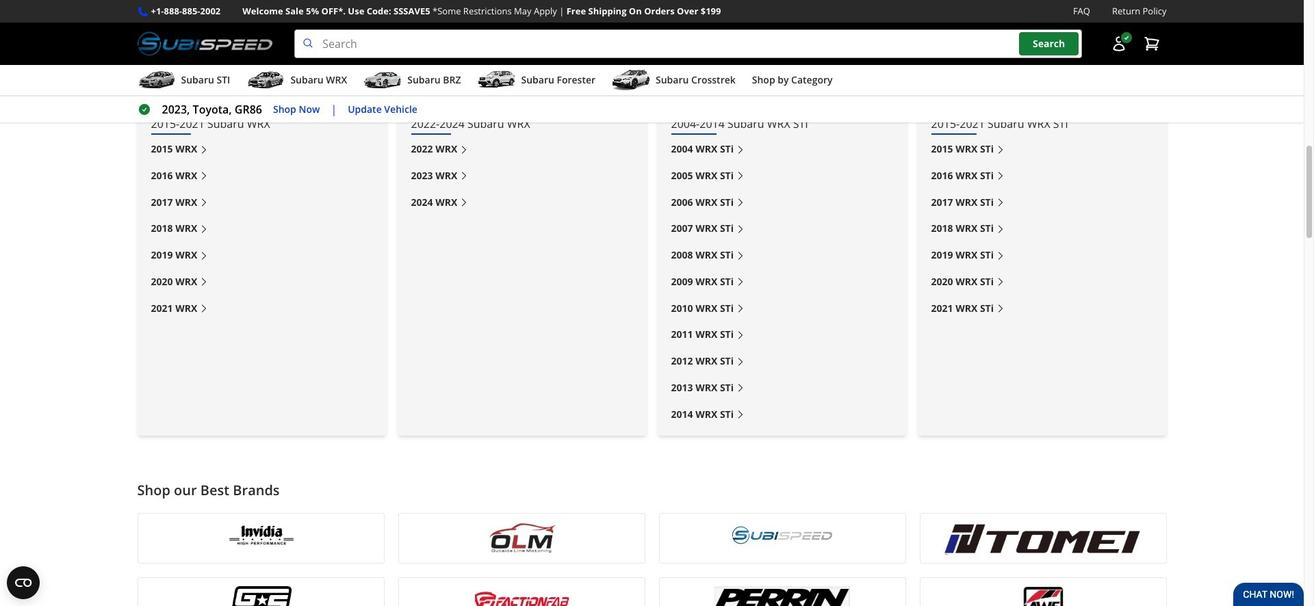 Task type: vqa. For each thing, say whether or not it's contained in the screenshot.
A SUBARU FORESTER THUMBNAIL IMAGE
yes



Task type: locate. For each thing, give the bounding box(es) containing it.
subispeed logo image
[[668, 522, 897, 555]]

2022-2024 wrx mods image
[[397, 0, 647, 103]]

search input field
[[295, 30, 1082, 58]]

factionfab logo image
[[407, 587, 636, 607]]

2015-2021 wrx sti aftermarket parts image
[[918, 0, 1167, 103]]

awe tuning logo image
[[929, 587, 1158, 607]]

a subaru sti thumbnail image image
[[137, 70, 176, 90]]

invidia logo image
[[146, 522, 376, 555]]

button image
[[1111, 36, 1127, 52]]



Task type: describe. For each thing, give the bounding box(es) containing it.
a subaru crosstrek thumbnail image image
[[612, 70, 650, 90]]

grimmspeed logo image
[[146, 587, 376, 607]]

a subaru forester thumbnail image image
[[478, 70, 516, 90]]

2015-21 wrx mods image
[[137, 0, 387, 103]]

a subaru brz thumbnail image image
[[364, 70, 402, 90]]

tomei logo image
[[929, 522, 1158, 555]]

perrin logo image
[[668, 587, 897, 607]]

olm logo image
[[407, 522, 636, 555]]

subispeed logo image
[[137, 30, 273, 58]]

open widget image
[[7, 567, 40, 600]]

wrx sti mods image
[[658, 0, 907, 103]]

a subaru wrx thumbnail image image
[[247, 70, 285, 90]]



